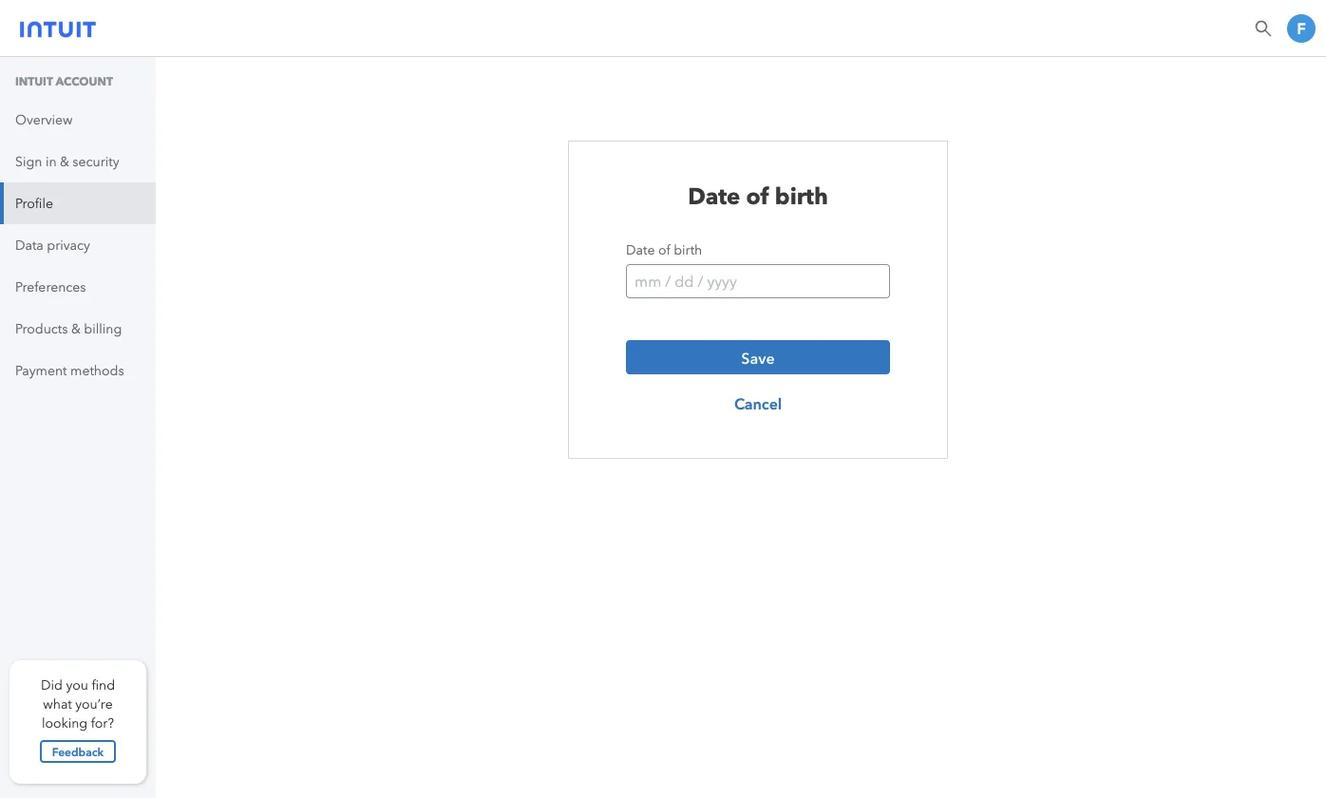 Task type: describe. For each thing, give the bounding box(es) containing it.
cancel
[[734, 393, 782, 413]]

security
[[73, 153, 119, 169]]

what
[[43, 696, 72, 712]]

sign
[[15, 153, 42, 169]]

1 horizontal spatial birth
[[775, 179, 828, 210]]

1 vertical spatial birth
[[674, 241, 702, 258]]

feedback button
[[40, 740, 116, 763]]

save
[[741, 347, 775, 368]]

0 vertical spatial date of birth
[[688, 179, 828, 210]]

save button
[[626, 340, 890, 375]]

data privacy link
[[0, 224, 156, 266]]

products
[[15, 321, 68, 336]]

for?
[[91, 715, 114, 731]]

payment methods
[[15, 362, 124, 378]]

preferences link
[[0, 266, 156, 308]]

overview link
[[0, 99, 156, 141]]

you're
[[75, 696, 113, 712]]

profile
[[15, 195, 53, 211]]

account
[[55, 75, 113, 88]]

overview
[[15, 112, 73, 127]]

1 horizontal spatial of
[[746, 179, 770, 210]]

billing
[[84, 321, 122, 336]]



Task type: vqa. For each thing, say whether or not it's contained in the screenshot.
birth
yes



Task type: locate. For each thing, give the bounding box(es) containing it.
0 horizontal spatial birth
[[674, 241, 702, 258]]

birth
[[775, 179, 828, 210], [674, 241, 702, 258]]

payment methods link
[[0, 350, 156, 391]]

did you find what you're looking for?
[[41, 677, 115, 731]]

1 vertical spatial date of birth
[[626, 241, 702, 258]]

0 horizontal spatial date
[[626, 241, 655, 258]]

sign in & security
[[15, 153, 119, 169]]

intuit
[[15, 75, 53, 88]]

intuit account
[[15, 75, 113, 88]]

privacy
[[47, 237, 90, 253]]

date of birth
[[688, 179, 828, 210], [626, 241, 702, 258]]

0 vertical spatial &
[[60, 153, 69, 169]]

1 horizontal spatial &
[[71, 321, 81, 336]]

did
[[41, 677, 63, 693]]

intuit account element
[[0, 57, 156, 391]]

find
[[92, 677, 115, 693]]

Date of birth text field
[[626, 264, 890, 299]]

intuit logo image
[[20, 15, 96, 38]]

you
[[66, 677, 88, 693]]

1 vertical spatial &
[[71, 321, 81, 336]]

1 vertical spatial of
[[658, 241, 671, 258]]

1 vertical spatial date
[[626, 241, 655, 258]]

&
[[60, 153, 69, 169], [71, 321, 81, 336]]

looking
[[42, 715, 88, 731]]

0 vertical spatial date
[[688, 179, 741, 210]]

0 vertical spatial of
[[746, 179, 770, 210]]

1 horizontal spatial date
[[688, 179, 741, 210]]

of
[[746, 179, 770, 210], [658, 241, 671, 258]]

methods
[[70, 362, 124, 378]]

in
[[45, 153, 57, 169]]

& right in
[[60, 153, 69, 169]]

0 horizontal spatial &
[[60, 153, 69, 169]]

help image
[[1254, 19, 1273, 38]]

date
[[688, 179, 741, 210], [626, 241, 655, 258]]

data privacy
[[15, 237, 90, 253]]

0 horizontal spatial of
[[658, 241, 671, 258]]

products & billing
[[15, 321, 122, 336]]

feedback
[[52, 744, 104, 759]]

sign in & security link
[[0, 141, 156, 182]]

profile link
[[0, 182, 156, 224]]

f
[[1297, 19, 1306, 38]]

data
[[15, 237, 44, 253]]

products & billing link
[[0, 308, 156, 350]]

0 vertical spatial birth
[[775, 179, 828, 210]]

preferences
[[15, 279, 86, 295]]

cancel button
[[626, 386, 890, 420]]

payment
[[15, 362, 67, 378]]

& left billing at the top of the page
[[71, 321, 81, 336]]



